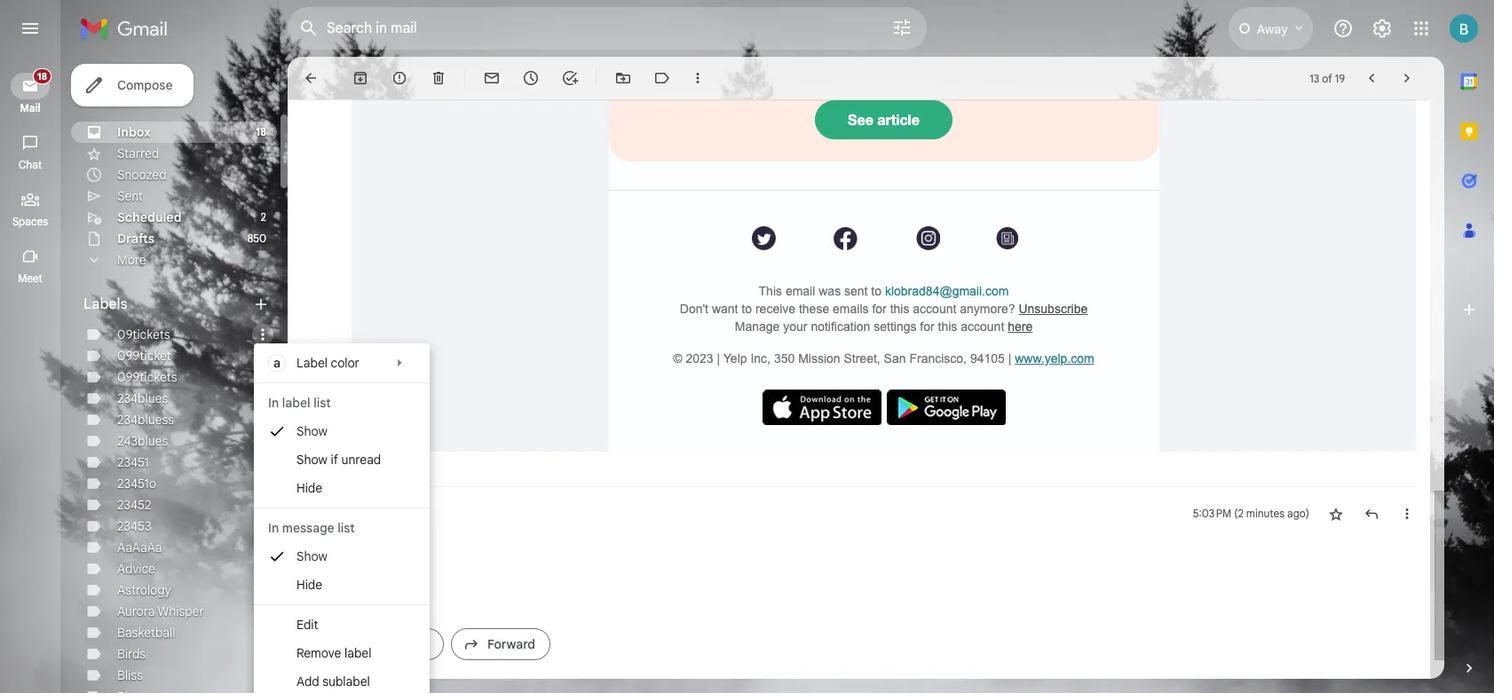 Task type: describe. For each thing, give the bounding box(es) containing it.
receive
[[755, 302, 795, 316]]

label
[[296, 355, 328, 371]]

099tickets
[[117, 369, 177, 385]]

5:03 pm (2 minutes ago)
[[1193, 507, 1309, 520]]

menu containing a
[[254, 344, 430, 693]]

inbox
[[117, 124, 151, 140]]

350
[[774, 351, 795, 366]]

09tickets
[[117, 327, 170, 343]]

here link
[[1008, 319, 1033, 334]]

starred
[[117, 146, 159, 162]]

instagram image
[[916, 227, 940, 251]]

ago)
[[1287, 507, 1309, 520]]

settings image
[[1372, 18, 1393, 39]]

search in mail image
[[293, 12, 325, 44]]

list for in message list
[[338, 520, 355, 536]]

23452
[[117, 497, 151, 513]]

23451o link
[[117, 476, 156, 492]]

1 hide from the top
[[296, 480, 322, 496]]

234bluess
[[117, 412, 174, 428]]

back to inbox image
[[302, 69, 320, 87]]

inbox link
[[117, 124, 151, 140]]

13
[[1310, 71, 1319, 85]]

more
[[117, 252, 146, 268]]

learn more tips and tricks on how to get scary good lighting.
[[682, 27, 1086, 82]]

unsubscribe
[[1019, 302, 1088, 316]]

klobrad84@gmail.com link
[[885, 284, 1009, 298]]

color
[[331, 355, 359, 371]]

aurora whisper link
[[117, 604, 204, 620]]

850
[[247, 232, 266, 245]]

whisper
[[158, 604, 204, 620]]

94105
[[970, 351, 1005, 366]]

get
[[754, 55, 788, 82]]

yelp
[[723, 351, 747, 366]]

scheduled
[[117, 210, 182, 225]]

label color
[[296, 355, 363, 371]]

in for in message list
[[268, 520, 279, 536]]

report spam image
[[391, 69, 408, 87]]

mission
[[798, 351, 840, 366]]

more
[[751, 27, 807, 54]]

drafts
[[117, 231, 155, 247]]

in for in label list
[[268, 395, 279, 411]]

2 | from the left
[[1008, 351, 1011, 366]]

starred link
[[117, 146, 159, 162]]

to down the brad
[[352, 525, 364, 538]]

aaaaaa
[[117, 540, 162, 556]]

23453 link
[[117, 518, 151, 534]]

labels heading
[[83, 296, 252, 313]]

compose
[[117, 77, 173, 93]]

0 vertical spatial this
[[890, 302, 909, 316]]

gmail image
[[80, 11, 177, 46]]

email
[[786, 284, 815, 298]]

5:03 pm
[[1193, 507, 1231, 520]]

emails
[[833, 302, 869, 316]]

chat heading
[[0, 158, 60, 172]]

spaces heading
[[0, 215, 60, 229]]

san
[[884, 351, 906, 366]]

more image
[[689, 69, 707, 87]]

forward link
[[451, 628, 550, 660]]

1 | from the left
[[717, 351, 720, 366]]

was
[[819, 284, 841, 298]]

francisco,
[[909, 351, 967, 366]]

download on the apple store image
[[762, 390, 881, 425]]

0 vertical spatial account
[[913, 302, 956, 316]]

newer image
[[1363, 69, 1380, 87]]

support image
[[1332, 18, 1354, 39]]

show if unread
[[296, 452, 381, 468]]

good
[[861, 55, 918, 82]]

mail heading
[[0, 101, 60, 115]]

astrology link
[[117, 582, 171, 598]]

snoozed
[[117, 167, 167, 183]]

099tickets link
[[117, 369, 177, 385]]

remove label
[[296, 645, 371, 661]]

mail
[[20, 101, 40, 115]]

more button
[[71, 249, 277, 271]]

2
[[261, 210, 266, 224]]

how
[[1011, 27, 1058, 54]]

23452 link
[[117, 497, 151, 513]]

this email was sent to klobrad84@gmail.com don't want to receive these emails for this account anymore? unsubscribe manage your notification settings for this account here
[[680, 284, 1088, 334]]

2 show from the top
[[296, 452, 328, 468]]

©
[[673, 351, 682, 366]]

scheduled link
[[117, 210, 182, 225]]

here
[[1008, 319, 1033, 334]]

brad klo
[[352, 506, 403, 522]]

Not starred checkbox
[[1327, 505, 1345, 523]]

a
[[273, 355, 281, 371]]

meet
[[18, 272, 42, 285]]

these
[[799, 302, 829, 316]]

birds
[[117, 646, 146, 662]]

099ticket link
[[117, 348, 171, 364]]

23453
[[117, 518, 151, 534]]

19
[[1335, 71, 1345, 85]]

add sublabel
[[296, 674, 370, 690]]

forward
[[487, 636, 535, 652]]

0 horizontal spatial for
[[872, 302, 887, 316]]

birds link
[[117, 646, 146, 662]]

sublabel
[[322, 674, 370, 690]]

bliss
[[117, 668, 143, 684]]



Task type: vqa. For each thing, say whether or not it's contained in the screenshot.
'There's'
no



Task type: locate. For each thing, give the bounding box(es) containing it.
your
[[783, 319, 807, 334]]

234bluess link
[[117, 412, 174, 428]]

archive image
[[352, 69, 369, 87]]

0 vertical spatial label
[[282, 395, 310, 411]]

navigation
[[0, 57, 62, 693]]

move to image
[[614, 69, 632, 87]]

1 vertical spatial label
[[344, 645, 371, 661]]

sent
[[844, 284, 868, 298]]

lighting.
[[924, 55, 1014, 82]]

| right the 94105
[[1008, 351, 1011, 366]]

edit
[[296, 617, 318, 633]]

this
[[759, 284, 782, 298]]

(2
[[1234, 507, 1244, 520]]

243blues link
[[117, 433, 168, 449]]

0 horizontal spatial list
[[313, 395, 331, 411]]

tips
[[814, 27, 855, 54]]

www.yelp.com
[[1015, 351, 1094, 366]]

in down a
[[268, 395, 279, 411]]

2023
[[686, 351, 713, 366]]

in left message
[[268, 520, 279, 536]]

sent
[[117, 188, 143, 204]]

learn more tips and tricks on how to get scary good lighting. list
[[288, 0, 1416, 676]]

23451o
[[117, 476, 156, 492]]

label
[[282, 395, 310, 411], [344, 645, 371, 661]]

don't
[[680, 302, 708, 316]]

1 vertical spatial in
[[268, 520, 279, 536]]

0 horizontal spatial |
[[717, 351, 720, 366]]

09tickets link
[[117, 327, 170, 343]]

brad
[[352, 506, 380, 522]]

1 horizontal spatial this
[[938, 319, 957, 334]]

unsubscribe link
[[1019, 302, 1088, 316]]

in label list
[[268, 395, 331, 411]]

1 horizontal spatial account
[[961, 319, 1004, 334]]

menu
[[254, 344, 430, 693]]

notification
[[811, 319, 870, 334]]

1 vertical spatial show
[[296, 452, 328, 468]]

account down the anymore?
[[961, 319, 1004, 334]]

for right settings
[[920, 319, 934, 334]]

article
[[877, 111, 920, 128]]

advanced search options image
[[884, 10, 920, 45]]

0 vertical spatial in
[[268, 395, 279, 411]]

astrology
[[117, 582, 171, 598]]

0 vertical spatial for
[[872, 302, 887, 316]]

show down in message list on the left of the page
[[296, 549, 328, 565]]

list right message
[[338, 520, 355, 536]]

main menu image
[[20, 18, 41, 39]]

this
[[890, 302, 909, 316], [938, 319, 957, 334]]

advice link
[[117, 561, 155, 577]]

this up settings
[[890, 302, 909, 316]]

18
[[37, 70, 47, 83], [256, 125, 266, 138]]

to right how
[[1064, 27, 1086, 54]]

basketball link
[[117, 625, 175, 641]]

0 horizontal spatial account
[[913, 302, 956, 316]]

add
[[296, 674, 319, 690]]

see
[[848, 111, 873, 128]]

tab list
[[1444, 57, 1494, 629]]

0 horizontal spatial this
[[890, 302, 909, 316]]

| left yelp
[[717, 351, 720, 366]]

list down the label color
[[313, 395, 331, 411]]

anymore?
[[960, 302, 1015, 316]]

for up settings
[[872, 302, 887, 316]]

1 vertical spatial account
[[961, 319, 1004, 334]]

0 vertical spatial 18
[[37, 70, 47, 83]]

0 horizontal spatial 18
[[37, 70, 47, 83]]

and
[[861, 27, 902, 54]]

1 vertical spatial for
[[920, 319, 934, 334]]

drafts link
[[117, 231, 155, 247]]

23451 link
[[117, 455, 149, 470]]

yelp blog image
[[996, 228, 1018, 250]]

3 show from the top
[[296, 549, 328, 565]]

klobrad84@gmail.com
[[885, 284, 1009, 298]]

account down klobrad84@gmail.com link
[[913, 302, 956, 316]]

to up manage
[[742, 302, 752, 316]]

twitter image
[[752, 227, 776, 251]]

meet heading
[[0, 272, 60, 286]]

mark as unread image
[[483, 69, 501, 87]]

18 inside navigation
[[37, 70, 47, 83]]

minutes
[[1246, 507, 1285, 520]]

099ticket
[[117, 348, 171, 364]]

navigation containing mail
[[0, 57, 62, 693]]

older image
[[1398, 69, 1416, 87]]

0 horizontal spatial label
[[282, 395, 310, 411]]

snooze image
[[522, 69, 540, 87]]

on
[[977, 27, 1005, 54]]

chat
[[19, 158, 42, 171]]

label down label
[[282, 395, 310, 411]]

1 horizontal spatial list
[[338, 520, 355, 536]]

0 vertical spatial show
[[296, 423, 328, 439]]

5:03 pm (2 minutes ago) cell
[[1193, 505, 1309, 523]]

1 horizontal spatial |
[[1008, 351, 1011, 366]]

list for in label list
[[313, 395, 331, 411]]

klo
[[383, 506, 403, 522]]

bliss link
[[117, 668, 143, 684]]

aaaaaa link
[[117, 540, 162, 556]]

2 vertical spatial show
[[296, 549, 328, 565]]

compose button
[[71, 64, 194, 107]]

2 hide from the top
[[296, 577, 322, 593]]

0 vertical spatial hide
[[296, 480, 322, 496]]

to
[[1064, 27, 1086, 54], [871, 284, 882, 298], [742, 302, 752, 316], [352, 525, 364, 538]]

234blues
[[117, 391, 168, 407]]

advice
[[117, 561, 155, 577]]

1 in from the top
[[268, 395, 279, 411]]

|
[[717, 351, 720, 366], [1008, 351, 1011, 366]]

show left if
[[296, 452, 328, 468]]

18 up 2
[[256, 125, 266, 138]]

Search in mail text field
[[327, 20, 842, 37]]

to inside learn more tips and tricks on how to get scary good lighting.
[[1064, 27, 1086, 54]]

label up sublabel
[[344, 645, 371, 661]]

1 show from the top
[[296, 423, 328, 439]]

1 vertical spatial this
[[938, 319, 957, 334]]

1 vertical spatial 18
[[256, 125, 266, 138]]

1 vertical spatial hide
[[296, 577, 322, 593]]

label for remove
[[344, 645, 371, 661]]

get it on google play image
[[886, 390, 1005, 425]]

1 horizontal spatial 18
[[256, 125, 266, 138]]

23451
[[117, 455, 149, 470]]

account
[[913, 302, 956, 316], [961, 319, 1004, 334]]

0 vertical spatial list
[[313, 395, 331, 411]]

13 of 19
[[1310, 71, 1345, 85]]

© 2023 | yelp inc, 350 mission street, san francisco, 94105 | www.yelp.com
[[673, 351, 1094, 366]]

facebook image
[[834, 227, 858, 250]]

234blues link
[[117, 391, 168, 407]]

2 in from the top
[[268, 520, 279, 536]]

remove
[[296, 645, 341, 661]]

hide up message
[[296, 480, 322, 496]]

Search in mail search field
[[288, 7, 927, 50]]

want
[[712, 302, 738, 316]]

message
[[282, 520, 334, 536]]

spaces
[[12, 215, 48, 228]]

label for in
[[282, 395, 310, 411]]

delete image
[[430, 69, 447, 87]]

learn
[[682, 27, 745, 54]]

see article link
[[815, 101, 952, 140]]

add to tasks image
[[561, 69, 579, 87]]

settings
[[874, 319, 917, 334]]

1 horizontal spatial for
[[920, 319, 934, 334]]

tricks
[[909, 27, 970, 54]]

labels image
[[653, 69, 671, 87]]

show down in label list
[[296, 423, 328, 439]]

labels
[[83, 296, 127, 313]]

18 up mail
[[37, 70, 47, 83]]

this up francisco,
[[938, 319, 957, 334]]

1 horizontal spatial label
[[344, 645, 371, 661]]

if
[[331, 452, 338, 468]]

1 vertical spatial list
[[338, 520, 355, 536]]

inc,
[[750, 351, 771, 366]]

to right sent
[[871, 284, 882, 298]]

hide up edit
[[296, 577, 322, 593]]



